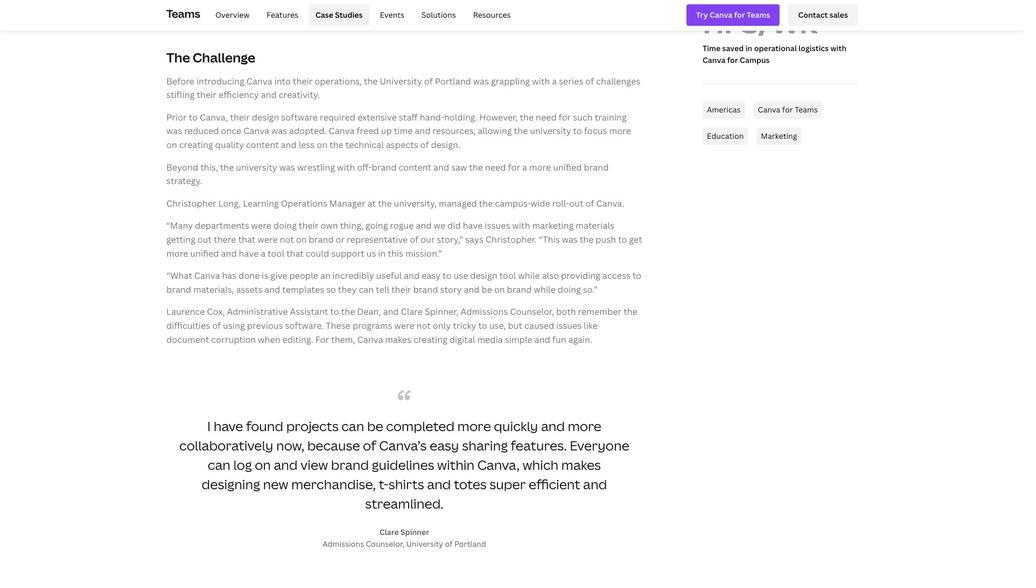 Task type: describe. For each thing, give the bounding box(es) containing it.
0 vertical spatial were
[[251, 220, 272, 232]]

canva inside time saved in operational logistics with canva for campus
[[703, 55, 726, 65]]

1 vertical spatial have
[[239, 248, 259, 260]]

and inside before introducing canva into their operations, the university of portland was grappling with a series of challenges stifling their efficiency and creativity.
[[261, 89, 277, 101]]

be inside "what canva has done is give people an incredibly useful and easy to use design tool while also providing access to brand materials, assets and templates so they can tell their brand story and be on brand while doing so."
[[482, 284, 493, 296]]

the inside before introducing canva into their operations, the university of portland was grappling with a series of challenges stifling their efficiency and creativity.
[[364, 75, 378, 87]]

challenge
[[193, 49, 256, 67]]

were inside laurence cox, administrative assistant to the dean, and clare spinner, admissions counselor, both remember the difficulties of using previous software. these programs were not only tricky to use, but caused issues like document corruption when editing. for them, canva makes creating digital media simple and fun again.
[[395, 320, 415, 332]]

to right access
[[633, 270, 642, 282]]

more up everyone
[[568, 418, 602, 435]]

issues inside "many departments were doing their own thing, going rogue and we did have issues with marketing materials getting out there that were not on brand or representative of our story," says christopher. "this was the push to get more unified and have a tool that could support us in this mission."
[[485, 220, 511, 232]]

with inside before introducing canva into their operations, the university of portland was grappling with a series of challenges stifling their efficiency and creativity.
[[532, 75, 550, 87]]

extensive
[[358, 111, 397, 123]]

providing
[[561, 270, 601, 282]]

menu bar inside teams element
[[205, 4, 518, 26]]

enrollment
[[200, 0, 246, 3]]

quickly
[[494, 418, 539, 435]]

use,
[[490, 320, 506, 332]]

grappling
[[491, 75, 530, 87]]

more inside beyond this, the university was wrestling with off-brand content and saw the need for a more unified brand strategy.
[[530, 161, 551, 173]]

in inside "many departments were doing their own thing, going rogue and we did have issues with marketing materials getting out there that were not on brand or representative of our story," says christopher. "this was the push to get more unified and have a tool that could support us in this mission."
[[378, 248, 386, 260]]

and down everyone
[[584, 476, 608, 494]]

on inside "many departments were doing their own thing, going rogue and we did have issues with marketing materials getting out there that were not on brand or representative of our story," says christopher. "this was the push to get more unified and have a tool that could support us in this mission."
[[296, 234, 307, 246]]

also
[[542, 270, 559, 282]]

on inside i have found projects can be completed more quickly and more collaboratively now, because of canva's easy sharing features. everyone can log on and view brand guidelines within canva, which makes designing new merchandise, t-shirts and totes super efficient and streamlined.
[[255, 456, 271, 474]]

education
[[708, 131, 744, 141]]

0 vertical spatial have
[[463, 220, 483, 232]]

saw
[[452, 161, 467, 173]]

dean,
[[357, 306, 381, 318]]

0 horizontal spatial teams
[[167, 6, 200, 21]]

an inside the with an enrollment of 3,730 students, the school has earned national recognition for their student fulbright awards and consistently ranks in the top 10 for western regional universities.
[[188, 0, 198, 3]]

both
[[557, 306, 576, 318]]

a inside "many departments were doing their own thing, going rogue and we did have issues with marketing materials getting out there that were not on brand or representative of our story," says christopher. "this was the push to get more unified and have a tool that could support us in this mission."
[[261, 248, 266, 260]]

and down caused
[[535, 334, 551, 346]]

reduced
[[184, 125, 219, 137]]

saved
[[723, 43, 744, 53]]

to up these
[[331, 306, 339, 318]]

staff
[[399, 111, 418, 123]]

has inside the with an enrollment of 3,730 students, the school has earned national recognition for their student fulbright awards and consistently ranks in the top 10 for western regional universities.
[[370, 0, 384, 3]]

wide
[[531, 198, 551, 210]]

studies
[[335, 10, 363, 20]]

and left less
[[281, 139, 297, 151]]

like
[[584, 320, 598, 332]]

contact sales image
[[799, 9, 849, 21]]

for down school at the left top
[[349, 5, 361, 17]]

and down now,
[[274, 456, 298, 474]]

remember
[[578, 306, 622, 318]]

holding.
[[445, 111, 478, 123]]

counselor, inside laurence cox, administrative assistant to the dean, and clare spinner, admissions counselor, both remember the difficulties of using previous software. these programs were not only tricky to use, but caused issues like document corruption when editing. for them, canva makes creating digital media simple and fun again.
[[510, 306, 555, 318]]

for
[[316, 334, 329, 346]]

using
[[223, 320, 245, 332]]

required
[[320, 111, 356, 123]]

which
[[523, 456, 559, 474]]

series
[[559, 75, 584, 87]]

the down required
[[330, 139, 344, 151]]

and down use on the top of page
[[464, 284, 480, 296]]

for inside prior to canva, their design software required extensive staff hand-holding. however, the need for such training was reduced once canva was adopted. canva freed up time and resources, allowing the university to focus more on creating quality content and less on the technical aspects of design.
[[559, 111, 571, 123]]

makes inside i have found projects can be completed more quickly and more collaboratively now, because of canva's easy sharing features. everyone can log on and view brand guidelines within canva, which makes designing new merchandise, t-shirts and totes super efficient and streamlined.
[[562, 456, 601, 474]]

us
[[367, 248, 376, 260]]

their inside "many departments were doing their own thing, going rogue and we did have issues with marketing materials getting out there that were not on brand or representative of our story," says christopher. "this was the push to get more unified and have a tool that could support us in this mission."
[[299, 220, 319, 232]]

software
[[281, 111, 318, 123]]

before introducing canva into their operations, the university of portland was grappling with a series of challenges stifling their efficiency and creativity.
[[167, 75, 641, 101]]

christopher long, learning operations manager at the university, managed the campus-wide roll-out of canva.
[[167, 198, 625, 210]]

time
[[394, 125, 413, 137]]

their down introducing
[[197, 89, 217, 101]]

student
[[539, 0, 572, 3]]

brand inside i have found projects can be completed more quickly and more collaboratively now, because of canva's easy sharing features. everyone can log on and view brand guidelines within canva, which makes designing new merchandise, t-shirts and totes super efficient and streamlined.
[[331, 456, 369, 474]]

laurence
[[167, 306, 205, 318]]

western
[[363, 5, 397, 17]]

and down 'hand-'
[[415, 125, 431, 137]]

within
[[438, 456, 475, 474]]

the right remember
[[624, 306, 638, 318]]

their inside the with an enrollment of 3,730 students, the school has earned national recognition for their student fulbright awards and consistently ranks in the top 10 for western regional universities.
[[518, 0, 537, 3]]

however,
[[480, 111, 518, 123]]

canva inside before introducing canva into their operations, the university of portland was grappling with a series of challenges stifling their efficiency and creativity.
[[247, 75, 272, 87]]

creating inside laurence cox, administrative assistant to the dean, and clare spinner, admissions counselor, both remember the difficulties of using previous software. these programs were not only tricky to use, but caused issues like document corruption when editing. for them, canva makes creating digital media simple and fun again.
[[414, 334, 448, 346]]

time
[[703, 43, 721, 53]]

with inside beyond this, the university was wrestling with off-brand content and saw the need for a more unified brand strategy.
[[337, 161, 355, 173]]

of inside clare spinner admissions counselor, university of portland
[[445, 539, 453, 550]]

americas
[[708, 105, 741, 115]]

clare inside clare spinner admissions counselor, university of portland
[[380, 528, 399, 538]]

a inside before introducing canva into their operations, the university of portland was grappling with a series of challenges stifling their efficiency and creativity.
[[552, 75, 557, 87]]

templates
[[283, 284, 325, 296]]

and down the give in the left of the page
[[265, 284, 280, 296]]

quality
[[215, 139, 244, 151]]

the right allowing
[[514, 125, 528, 137]]

marketing
[[533, 220, 574, 232]]

support
[[331, 248, 365, 260]]

0 horizontal spatial that
[[238, 234, 256, 246]]

portland inside before introducing canva into their operations, the university of portland was grappling with a series of challenges stifling their efficiency and creativity.
[[435, 75, 471, 87]]

shirts
[[389, 476, 425, 494]]

design inside prior to canva, their design software required extensive staff hand-holding. however, the need for such training was reduced once canva was adopted. canva freed up time and resources, allowing the university to focus more on creating quality content and less on the technical aspects of design.
[[252, 111, 279, 123]]

the inside "many departments were doing their own thing, going rogue and we did have issues with marketing materials getting out there that were not on brand or representative of our story," says christopher. "this was the push to get more unified and have a tool that could support us in this mission."
[[580, 234, 594, 246]]

1 vertical spatial teams
[[795, 105, 819, 115]]

need for such
[[536, 111, 557, 123]]

national
[[418, 0, 452, 3]]

use
[[454, 270, 468, 282]]

1 vertical spatial that
[[287, 248, 304, 260]]

makes inside laurence cox, administrative assistant to the dean, and clare spinner, admissions counselor, both remember the difficulties of using previous software. these programs were not only tricky to use, but caused issues like document corruption when editing. for them, canva makes creating digital media simple and fun again.
[[385, 334, 412, 346]]

tell
[[376, 284, 390, 296]]

this
[[388, 248, 404, 260]]

tool inside "what canva has done is give people an incredibly useful and easy to use design tool while also providing access to brand materials, assets and templates so they can tell their brand story and be on brand while doing so."
[[500, 270, 516, 282]]

to up reduced at the left top of page
[[189, 111, 198, 123]]

adopted.
[[289, 125, 327, 137]]

doing inside "many departments were doing their own thing, going rogue and we did have issues with marketing materials getting out there that were not on brand or representative of our story," says christopher. "this was the push to get more unified and have a tool that could support us in this mission."
[[274, 220, 297, 232]]

3,730
[[259, 0, 281, 3]]

content inside prior to canva, their design software required extensive staff hand-holding. however, the need for such training was reduced once canva was adopted. canva freed up time and resources, allowing the university to focus more on creating quality content and less on the technical aspects of design.
[[246, 139, 279, 151]]

solutions link
[[415, 4, 463, 26]]

on inside "what canva has done is give people an incredibly useful and easy to use design tool while also providing access to brand materials, assets and templates so they can tell their brand story and be on brand while doing so."
[[495, 284, 505, 296]]

administrative
[[227, 306, 288, 318]]

was inside before introducing canva into their operations, the university of portland was grappling with a series of challenges stifling their efficiency and creativity.
[[473, 75, 489, 87]]

on right less
[[317, 139, 328, 151]]

in inside the with an enrollment of 3,730 students, the school has earned national recognition for their student fulbright awards and consistently ranks in the top 10 for western regional universities.
[[294, 5, 302, 17]]

1 vertical spatial can
[[342, 418, 365, 435]]

features
[[267, 10, 298, 20]]

out inside "many departments were doing their own thing, going rogue and we did have issues with marketing materials getting out there that were not on brand or representative of our story," says christopher. "this was the push to get more unified and have a tool that could support us in this mission."
[[198, 234, 212, 246]]

and inside beyond this, the university was wrestling with off-brand content and saw the need for a more unified brand strategy.
[[434, 161, 450, 173]]

log
[[234, 456, 252, 474]]

was down software
[[272, 125, 287, 137]]

collaboratively
[[179, 437, 274, 455]]

everyone
[[570, 437, 630, 455]]

brand down focus
[[584, 161, 609, 173]]

less
[[299, 139, 315, 151]]

portland inside clare spinner admissions counselor, university of portland
[[455, 539, 486, 550]]

but
[[508, 320, 523, 332]]

"what
[[167, 270, 192, 282]]

admissions inside clare spinner admissions counselor, university of portland
[[323, 539, 364, 550]]

canva.
[[597, 198, 625, 210]]

such
[[573, 111, 593, 123]]

going
[[366, 220, 388, 232]]

now,
[[276, 437, 305, 455]]

we
[[434, 220, 446, 232]]

marketing link
[[757, 128, 802, 145]]

counselor, inside clare spinner admissions counselor, university of portland
[[366, 539, 405, 550]]

incredibly
[[333, 270, 374, 282]]

is
[[262, 270, 269, 282]]

did
[[448, 220, 461, 232]]

admissions inside laurence cox, administrative assistant to the dean, and clare spinner, admissions counselor, both remember the difficulties of using previous software. these programs were not only tricky to use, but caused issues like document corruption when editing. for them, canva makes creating digital media simple and fun again.
[[461, 306, 508, 318]]

designing
[[202, 476, 260, 494]]

brand down "what
[[167, 284, 191, 296]]

was down prior
[[167, 125, 182, 137]]

to left use on the top of page
[[443, 270, 452, 282]]

was inside "many departments were doing their own thing, going rogue and we did have issues with marketing materials getting out there that were not on brand or representative of our story," says christopher. "this was the push to get more unified and have a tool that could support us in this mission."
[[562, 234, 578, 246]]

1 vertical spatial while
[[534, 284, 556, 296]]

10
[[337, 5, 347, 17]]

programs
[[353, 320, 392, 332]]

brand up but
[[507, 284, 532, 296]]

and right dean,
[[383, 306, 399, 318]]

awards
[[167, 5, 197, 17]]

the right at
[[378, 198, 392, 210]]

university inside before introducing canva into their operations, the university of portland was grappling with a series of challenges stifling their efficiency and creativity.
[[380, 75, 422, 87]]

the left the campus-
[[479, 198, 493, 210]]

canva, inside i have found projects can be completed more quickly and more collaboratively now, because of canva's easy sharing features. everyone can log on and view brand guidelines within canva, which makes designing new merchandise, t-shirts and totes super efficient and streamlined.
[[478, 456, 520, 474]]

in inside time saved in operational logistics with canva for campus
[[746, 43, 753, 53]]

university inside beyond this, the university was wrestling with off-brand content and saw the need for a more unified brand strategy.
[[236, 161, 277, 173]]

an inside "what canva has done is give people an incredibly useful and easy to use design tool while also providing access to brand materials, assets and templates so they can tell their brand story and be on brand while doing so."
[[321, 270, 331, 282]]

operations
[[281, 198, 328, 210]]

consistently
[[217, 5, 268, 17]]

clare inside laurence cox, administrative assistant to the dean, and clare spinner, admissions counselor, both remember the difficulties of using previous software. these programs were not only tricky to use, but caused issues like document corruption when editing. for them, canva makes creating digital media simple and fun again.
[[401, 306, 423, 318]]

could
[[306, 248, 329, 260]]

christopher
[[167, 198, 216, 210]]

more up "sharing"
[[458, 418, 491, 435]]

introducing
[[197, 75, 245, 87]]

of inside prior to canva, their design software required extensive staff hand-holding. however, the need for such training was reduced once canva was adopted. canva freed up time and resources, allowing the university to focus more on creating quality content and less on the technical aspects of design.
[[421, 139, 429, 151]]

be inside i have found projects can be completed more quickly and more collaboratively now, because of canva's easy sharing features. everyone can log on and view brand guidelines within canva, which makes designing new merchandise, t-shirts and totes super efficient and streamlined.
[[367, 418, 384, 435]]

brand down the aspects
[[372, 161, 397, 173]]

the right however,
[[520, 111, 534, 123]]

solutions
[[422, 10, 456, 20]]



Task type: vqa. For each thing, say whether or not it's contained in the screenshot.
Any Owner at the top
no



Task type: locate. For each thing, give the bounding box(es) containing it.
1 vertical spatial need
[[485, 161, 506, 173]]

1 vertical spatial not
[[417, 320, 431, 332]]

can inside "what canva has done is give people an incredibly useful and easy to use design tool while also providing access to brand materials, assets and templates so they can tell their brand story and be on brand while doing so."
[[359, 284, 374, 296]]

issues inside laurence cox, administrative assistant to the dean, and clare spinner, admissions counselor, both remember the difficulties of using previous software. these programs were not only tricky to use, but caused issues like document corruption when editing. for them, canva makes creating digital media simple and fun again.
[[557, 320, 582, 332]]

need
[[536, 111, 557, 123], [485, 161, 506, 173]]

0 horizontal spatial design
[[252, 111, 279, 123]]

1 horizontal spatial issues
[[557, 320, 582, 332]]

0 horizontal spatial need
[[485, 161, 506, 173]]

simple
[[505, 334, 533, 346]]

0 vertical spatial counselor,
[[510, 306, 555, 318]]

recognition
[[454, 0, 501, 3]]

0 vertical spatial admissions
[[461, 306, 508, 318]]

0 vertical spatial university
[[380, 75, 422, 87]]

university inside clare spinner admissions counselor, university of portland
[[407, 539, 444, 550]]

and up the features.
[[541, 418, 565, 435]]

technical
[[346, 139, 384, 151]]

was inside beyond this, the university was wrestling with off-brand content and saw the need for a more unified brand strategy.
[[280, 161, 295, 173]]

0 horizontal spatial in
[[294, 5, 302, 17]]

0 vertical spatial creating
[[179, 139, 213, 151]]

not up the give in the left of the page
[[280, 234, 294, 246]]

that right there
[[238, 234, 256, 246]]

counselor, up caused
[[510, 306, 555, 318]]

media
[[478, 334, 503, 346]]

0 horizontal spatial counselor,
[[366, 539, 405, 550]]

1 vertical spatial university
[[407, 539, 444, 550]]

canva, inside prior to canva, their design software required extensive staff hand-holding. however, the need for such training was reduced once canva was adopted. canva freed up time and resources, allowing the university to focus more on creating quality content and less on the technical aspects of design.
[[200, 111, 228, 123]]

0 horizontal spatial a
[[261, 248, 266, 260]]

on right "log"
[[255, 456, 271, 474]]

i have found projects can be completed more quickly and more collaboratively now, because of canva's easy sharing features. everyone can log on and view brand guidelines within canva, which makes designing new merchandise, t-shirts and totes super efficient and streamlined.
[[179, 418, 630, 513]]

0 horizontal spatial creating
[[179, 139, 213, 151]]

0 vertical spatial design
[[252, 111, 279, 123]]

0 vertical spatial issues
[[485, 220, 511, 232]]

up
[[381, 125, 392, 137]]

0 vertical spatial university
[[530, 125, 572, 137]]

0 horizontal spatial university
[[236, 161, 277, 173]]

1 vertical spatial unified
[[190, 248, 219, 260]]

0 horizontal spatial an
[[188, 0, 198, 3]]

1 horizontal spatial a
[[523, 161, 528, 173]]

creating
[[179, 139, 213, 151], [414, 334, 448, 346]]

1 horizontal spatial content
[[399, 161, 432, 173]]

2 horizontal spatial in
[[746, 43, 753, 53]]

unified down there
[[190, 248, 219, 260]]

1 vertical spatial out
[[198, 234, 212, 246]]

overview
[[215, 10, 250, 20]]

an up awards
[[188, 0, 198, 3]]

easy inside i have found projects can be completed more quickly and more collaboratively now, because of canva's easy sharing features. everyone can log on and view brand guidelines within canva, which makes designing new merchandise, t-shirts and totes super efficient and streamlined.
[[430, 437, 460, 455]]

1 horizontal spatial design
[[471, 270, 498, 282]]

canva for teams
[[758, 105, 819, 115]]

university inside prior to canva, their design software required extensive staff hand-holding. however, the need for such training was reduced once canva was adopted. canva freed up time and resources, allowing the university to focus more on creating quality content and less on the technical aspects of design.
[[530, 125, 572, 137]]

their up once
[[230, 111, 250, 123]]

need for a
[[485, 161, 506, 173]]

a up the campus-
[[523, 161, 528, 173]]

canva down time
[[703, 55, 726, 65]]

1 vertical spatial admissions
[[323, 539, 364, 550]]

1 vertical spatial an
[[321, 270, 331, 282]]

an up so
[[321, 270, 331, 282]]

0 horizontal spatial tool
[[268, 248, 285, 260]]

0 vertical spatial can
[[359, 284, 374, 296]]

1 vertical spatial portland
[[455, 539, 486, 550]]

canva down programs
[[358, 334, 383, 346]]

0 vertical spatial easy
[[422, 270, 441, 282]]

can left tell
[[359, 284, 374, 296]]

the up these
[[341, 306, 355, 318]]

1 horizontal spatial university
[[530, 125, 572, 137]]

0 vertical spatial makes
[[385, 334, 412, 346]]

were down learning
[[251, 220, 272, 232]]

canva up marketing
[[758, 105, 781, 115]]

1 horizontal spatial creating
[[414, 334, 448, 346]]

have up done
[[239, 248, 259, 260]]

strategy.
[[167, 175, 202, 187]]

university left focus
[[530, 125, 572, 137]]

can
[[359, 284, 374, 296], [342, 418, 365, 435], [208, 456, 231, 474]]

when
[[258, 334, 281, 346]]

features link
[[260, 4, 305, 26]]

manager
[[330, 198, 366, 210]]

0 horizontal spatial content
[[246, 139, 279, 151]]

more
[[610, 125, 631, 137], [530, 161, 551, 173], [167, 248, 188, 260], [458, 418, 491, 435], [568, 418, 602, 435]]

for up marketing
[[783, 105, 794, 115]]

unified inside beyond this, the university was wrestling with off-brand content and saw the need for a more unified brand strategy.
[[553, 161, 582, 173]]

and down into on the top left of the page
[[261, 89, 277, 101]]

2 vertical spatial a
[[261, 248, 266, 260]]

the down students,
[[304, 5, 318, 17]]

0 vertical spatial out
[[570, 198, 584, 210]]

0 vertical spatial clare
[[401, 306, 423, 318]]

0 vertical spatial be
[[482, 284, 493, 296]]

not left the only
[[417, 320, 431, 332]]

content down the aspects
[[399, 161, 432, 173]]

the down materials
[[580, 234, 594, 246]]

quotation mark image
[[398, 390, 411, 401]]

1 vertical spatial design
[[471, 270, 498, 282]]

a left series
[[552, 75, 557, 87]]

has left done
[[222, 270, 237, 282]]

1 vertical spatial university
[[236, 161, 277, 173]]

doing down operations
[[274, 220, 297, 232]]

tool inside "many departments were doing their own thing, going rogue and we did have issues with marketing materials getting out there that were not on brand or representative of our story," says christopher. "this was the push to get more unified and have a tool that could support us in this mission."
[[268, 248, 285, 260]]

the right this,
[[220, 161, 234, 173]]

that
[[238, 234, 256, 246], [287, 248, 304, 260]]

our
[[421, 234, 435, 246]]

on up the use,
[[495, 284, 505, 296]]

to down such
[[574, 125, 583, 137]]

school
[[340, 0, 368, 3]]

can up the because
[[342, 418, 365, 435]]

with inside "many departments were doing their own thing, going rogue and we did have issues with marketing materials getting out there that were not on brand or representative of our story," says christopher. "this was the push to get more unified and have a tool that could support us in this mission."
[[513, 220, 531, 232]]

2 vertical spatial in
[[378, 248, 386, 260]]

1 horizontal spatial not
[[417, 320, 431, 332]]

of inside laurence cox, administrative assistant to the dean, and clare spinner, admissions counselor, both remember the difficulties of using previous software. these programs were not only tricky to use, but caused issues like document corruption when editing. for them, canva makes creating digital media simple and fun again.
[[212, 320, 221, 332]]

1 vertical spatial a
[[523, 161, 528, 173]]

not inside laurence cox, administrative assistant to the dean, and clare spinner, admissions counselor, both remember the difficulties of using previous software. these programs were not only tricky to use, but caused issues like document corruption when editing. for them, canva makes creating digital media simple and fun again.
[[417, 320, 431, 332]]

easy inside "what canva has done is give people an incredibly useful and easy to use design tool while also providing access to brand materials, assets and templates so they can tell their brand story and be on brand while doing so."
[[422, 270, 441, 282]]

getting
[[167, 234, 196, 246]]

prior to canva, their design software required extensive staff hand-holding. however, the need for such training was reduced once canva was adopted. canva freed up time and resources, allowing the university to focus more on creating quality content and less on the technical aspects of design.
[[167, 111, 631, 151]]

difficulties
[[167, 320, 210, 332]]

was right "this
[[562, 234, 578, 246]]

cox,
[[207, 306, 225, 318]]

0 horizontal spatial admissions
[[323, 539, 364, 550]]

for inside beyond this, the university was wrestling with off-brand content and saw the need for a more unified brand strategy.
[[508, 161, 521, 173]]

story
[[440, 284, 462, 296]]

of inside "many departments were doing their own thing, going rogue and we did have issues with marketing materials getting out there that were not on brand or representative of our story," says christopher. "this was the push to get more unified and have a tool that could support us in this mission."
[[410, 234, 419, 246]]

1 vertical spatial doing
[[558, 284, 581, 296]]

1 horizontal spatial an
[[321, 270, 331, 282]]

teams up marketing
[[795, 105, 819, 115]]

have inside i have found projects can be completed more quickly and more collaboratively now, because of canva's easy sharing features. everyone can log on and view brand guidelines within canva, which makes designing new merchandise, t-shirts and totes super efficient and streamlined.
[[214, 418, 243, 435]]

caused
[[525, 320, 555, 332]]

own
[[321, 220, 338, 232]]

off-
[[357, 161, 372, 173]]

americas link
[[703, 102, 746, 119]]

easy down mission."
[[422, 270, 441, 282]]

need inside prior to canva, their design software required extensive staff hand-holding. however, the need for such training was reduced once canva was adopted. canva freed up time and resources, allowing the university to focus more on creating quality content and less on the technical aspects of design.
[[536, 111, 557, 123]]

more down getting
[[167, 248, 188, 260]]

portland
[[435, 75, 471, 87], [455, 539, 486, 550]]

0 vertical spatial that
[[238, 234, 256, 246]]

a inside beyond this, the university was wrestling with off-brand content and saw the need for a more unified brand strategy.
[[523, 161, 528, 173]]

0 horizontal spatial canva,
[[200, 111, 228, 123]]

more inside "many departments were doing their own thing, going rogue and we did have issues with marketing materials getting out there that were not on brand or representative of our story," says christopher. "this was the push to get more unified and have a tool that could support us in this mission."
[[167, 248, 188, 260]]

for inside time saved in operational logistics with canva for campus
[[728, 55, 739, 65]]

0 vertical spatial portland
[[435, 75, 471, 87]]

0 vertical spatial while
[[519, 270, 540, 282]]

while down also
[[534, 284, 556, 296]]

for left such
[[559, 111, 571, 123]]

to left get
[[619, 234, 628, 246]]

1 horizontal spatial clare
[[401, 306, 423, 318]]

their inside "what canva has done is give people an incredibly useful and easy to use design tool while also providing access to brand materials, assets and templates so they can tell their brand story and be on brand while doing so."
[[392, 284, 411, 296]]

projects
[[286, 418, 339, 435]]

1 vertical spatial tool
[[500, 270, 516, 282]]

guidelines
[[372, 456, 435, 474]]

menu bar
[[205, 4, 518, 26]]

brand inside "many departments were doing their own thing, going rogue and we did have issues with marketing materials getting out there that were not on brand or representative of our story," says christopher. "this was the push to get more unified and have a tool that could support us in this mission."
[[309, 234, 334, 246]]

materials,
[[193, 284, 234, 296]]

"this
[[539, 234, 560, 246]]

people
[[290, 270, 318, 282]]

1 vertical spatial were
[[258, 234, 278, 246]]

representative
[[347, 234, 408, 246]]

1 horizontal spatial makes
[[562, 456, 601, 474]]

in right us
[[378, 248, 386, 260]]

1 horizontal spatial doing
[[558, 284, 581, 296]]

0 horizontal spatial makes
[[385, 334, 412, 346]]

with left series
[[532, 75, 550, 87]]

not inside "many departments were doing their own thing, going rogue and we did have issues with marketing materials getting out there that were not on brand or representative of our story," says christopher. "this was the push to get more unified and have a tool that could support us in this mission."
[[280, 234, 294, 246]]

canva left into on the top left of the page
[[247, 75, 272, 87]]

of inside i have found projects can be completed more quickly and more collaboratively now, because of canva's easy sharing features. everyone can log on and view brand guidelines within canva, which makes designing new merchandise, t-shirts and totes super efficient and streamlined.
[[363, 437, 377, 455]]

1 vertical spatial canva,
[[478, 456, 520, 474]]

canva, up super
[[478, 456, 520, 474]]

2 horizontal spatial a
[[552, 75, 557, 87]]

need inside beyond this, the university was wrestling with off-brand content and saw the need for a more unified brand strategy.
[[485, 161, 506, 173]]

0 vertical spatial unified
[[553, 161, 582, 173]]

content right quality
[[246, 139, 279, 151]]

them,
[[331, 334, 355, 346]]

were
[[251, 220, 272, 232], [258, 234, 278, 246], [395, 320, 415, 332]]

done
[[239, 270, 260, 282]]

with inside time saved in operational logistics with canva for campus
[[831, 43, 847, 53]]

menu bar containing overview
[[205, 4, 518, 26]]

to
[[189, 111, 198, 123], [574, 125, 583, 137], [619, 234, 628, 246], [443, 270, 452, 282], [633, 270, 642, 282], [331, 306, 339, 318], [479, 320, 488, 332]]

their inside prior to canva, their design software required extensive staff hand-holding. however, the need for such training was reduced once canva was adopted. canva freed up time and resources, allowing the university to focus more on creating quality content and less on the technical aspects of design.
[[230, 111, 250, 123]]

top
[[320, 5, 334, 17]]

and inside the with an enrollment of 3,730 students, the school has earned national recognition for their student fulbright awards and consistently ranks in the top 10 for western regional universities.
[[199, 5, 215, 17]]

unified inside "many departments were doing their own thing, going rogue and we did have issues with marketing materials getting out there that were not on brand or representative of our story," says christopher. "this was the push to get more unified and have a tool that could support us in this mission."
[[190, 248, 219, 260]]

super
[[490, 476, 526, 494]]

story,"
[[437, 234, 464, 246]]

were up the is
[[258, 234, 278, 246]]

1 horizontal spatial admissions
[[461, 306, 508, 318]]

out
[[570, 198, 584, 210], [198, 234, 212, 246]]

university up staff
[[380, 75, 422, 87]]

1 vertical spatial in
[[746, 43, 753, 53]]

2 vertical spatial have
[[214, 418, 243, 435]]

rogue
[[390, 220, 414, 232]]

out left there
[[198, 234, 212, 246]]

canva right once
[[244, 125, 269, 137]]

0 horizontal spatial has
[[222, 270, 237, 282]]

design left software
[[252, 111, 279, 123]]

brand
[[372, 161, 397, 173], [584, 161, 609, 173], [309, 234, 334, 246], [167, 284, 191, 296], [414, 284, 438, 296], [507, 284, 532, 296], [331, 456, 369, 474]]

unified
[[553, 161, 582, 173], [190, 248, 219, 260]]

to inside "many departments were doing their own thing, going rogue and we did have issues with marketing materials getting out there that were not on brand or representative of our story," says christopher. "this was the push to get more unified and have a tool that could support us in this mission."
[[619, 234, 628, 246]]

and up our
[[416, 220, 432, 232]]

1 horizontal spatial that
[[287, 248, 304, 260]]

1 vertical spatial has
[[222, 270, 237, 282]]

teams element
[[167, 0, 858, 30]]

of inside the with an enrollment of 3,730 students, the school has earned national recognition for their student fulbright awards and consistently ranks in the top 10 for western regional universities.
[[248, 0, 257, 3]]

logistics
[[799, 43, 829, 53]]

has inside "what canva has done is give people an incredibly useful and easy to use design tool while also providing access to brand materials, assets and templates so they can tell their brand story and be on brand while doing so."
[[222, 270, 237, 282]]

more inside prior to canva, their design software required extensive staff hand-holding. however, the need for such training was reduced once canva was adopted. canva freed up time and resources, allowing the university to focus more on creating quality content and less on the technical aspects of design.
[[610, 125, 631, 137]]

tool down the christopher.
[[500, 270, 516, 282]]

issues down both
[[557, 320, 582, 332]]

0 vertical spatial need
[[536, 111, 557, 123]]

has up western
[[370, 0, 384, 3]]

and right useful
[[404, 270, 420, 282]]

"many
[[167, 220, 193, 232]]

and down within
[[427, 476, 451, 494]]

0 vertical spatial canva,
[[200, 111, 228, 123]]

1 vertical spatial issues
[[557, 320, 582, 332]]

was left wrestling
[[280, 161, 295, 173]]

merchandise,
[[291, 476, 376, 494]]

1 horizontal spatial out
[[570, 198, 584, 210]]

for down saved
[[728, 55, 739, 65]]

assistant
[[290, 306, 328, 318]]

and down there
[[221, 248, 237, 260]]

1 horizontal spatial need
[[536, 111, 557, 123]]

doing down providing
[[558, 284, 581, 296]]

efficient
[[529, 476, 581, 494]]

canva inside laurence cox, administrative assistant to the dean, and clare spinner, admissions counselor, both remember the difficulties of using previous software. these programs were not only tricky to use, but caused issues like document corruption when editing. for them, canva makes creating digital media simple and fun again.
[[358, 334, 383, 346]]

and left saw at the left top of page
[[434, 161, 450, 173]]

0 vertical spatial tool
[[268, 248, 285, 260]]

their up creativity.
[[293, 75, 313, 87]]

that left 'could'
[[287, 248, 304, 260]]

issues
[[485, 220, 511, 232], [557, 320, 582, 332]]

creating down reduced at the left top of page
[[179, 139, 213, 151]]

resources link
[[467, 4, 518, 26]]

0 horizontal spatial be
[[367, 418, 384, 435]]

christopher.
[[486, 234, 537, 246]]

creating inside prior to canva, their design software required extensive staff hand-holding. however, the need for such training was reduced once canva was adopted. canva freed up time and resources, allowing the university to focus more on creating quality content and less on the technical aspects of design.
[[179, 139, 213, 151]]

with left off-
[[337, 161, 355, 173]]

0 vertical spatial not
[[280, 234, 294, 246]]

completed
[[386, 418, 455, 435]]

1 vertical spatial creating
[[414, 334, 448, 346]]

content inside beyond this, the university was wrestling with off-brand content and saw the need for a more unified brand strategy.
[[399, 161, 432, 173]]

0 horizontal spatial out
[[198, 234, 212, 246]]

0 vertical spatial has
[[370, 0, 384, 3]]

makes
[[385, 334, 412, 346], [562, 456, 601, 474]]

for inside canva for teams link
[[783, 105, 794, 115]]

0 vertical spatial teams
[[167, 6, 200, 21]]

design
[[252, 111, 279, 123], [471, 270, 498, 282]]

design inside "what canva has done is give people an incredibly useful and easy to use design tool while also providing access to brand materials, assets and templates so they can tell their brand story and be on brand while doing so."
[[471, 270, 498, 282]]

stifling
[[167, 89, 195, 101]]

aspects
[[386, 139, 418, 151]]

prior
[[167, 111, 187, 123]]

freed
[[357, 125, 379, 137]]

on up 'could'
[[296, 234, 307, 246]]

corruption
[[211, 334, 256, 346]]

canva up materials,
[[194, 270, 220, 282]]

with up the christopher.
[[513, 220, 531, 232]]

on up beyond
[[167, 139, 177, 151]]

campus
[[740, 55, 770, 65]]

brand left the story
[[414, 284, 438, 296]]

or
[[336, 234, 345, 246]]

editing.
[[283, 334, 314, 346]]

out up materials
[[570, 198, 584, 210]]

have
[[463, 220, 483, 232], [239, 248, 259, 260], [214, 418, 243, 435]]

be
[[482, 284, 493, 296], [367, 418, 384, 435]]

has
[[370, 0, 384, 3], [222, 270, 237, 282]]

time saved in operational logistics with canva for campus
[[703, 43, 847, 65]]

events link
[[374, 4, 411, 26]]

education link
[[703, 128, 749, 145]]

have right i
[[214, 418, 243, 435]]

the right saw at the left top of page
[[469, 161, 483, 173]]

doing inside "what canva has done is give people an incredibly useful and easy to use design tool while also providing access to brand materials, assets and templates so they can tell their brand story and be on brand while doing so."
[[558, 284, 581, 296]]

canva inside "what canva has done is give people an incredibly useful and easy to use design tool while also providing access to brand materials, assets and templates so they can tell their brand story and be on brand while doing so."
[[194, 270, 220, 282]]

0 horizontal spatial not
[[280, 234, 294, 246]]

canva,
[[200, 111, 228, 123], [478, 456, 520, 474]]

unified up roll-
[[553, 161, 582, 173]]

0 vertical spatial content
[[246, 139, 279, 151]]

0 horizontal spatial doing
[[274, 220, 297, 232]]

to left the use,
[[479, 320, 488, 332]]

for
[[503, 0, 515, 3], [349, 5, 361, 17], [728, 55, 739, 65], [783, 105, 794, 115], [559, 111, 571, 123], [508, 161, 521, 173]]

a up the is
[[261, 248, 266, 260]]

1 vertical spatial counselor,
[[366, 539, 405, 550]]

they
[[338, 284, 357, 296]]

were right programs
[[395, 320, 415, 332]]

1 horizontal spatial has
[[370, 0, 384, 3]]

for up resources
[[503, 0, 515, 3]]

i
[[207, 418, 211, 435]]

0 vertical spatial an
[[188, 0, 198, 3]]

2 vertical spatial can
[[208, 456, 231, 474]]

access
[[603, 270, 631, 282]]

canva inside canva for teams link
[[758, 105, 781, 115]]

tricky
[[453, 320, 477, 332]]

issues up the christopher.
[[485, 220, 511, 232]]

1 horizontal spatial in
[[378, 248, 386, 260]]

"what canva has done is give people an incredibly useful and easy to use design tool while also providing access to brand materials, assets and templates so they can tell their brand story and be on brand while doing so."
[[167, 270, 642, 296]]

give
[[271, 270, 287, 282]]

1 vertical spatial be
[[367, 418, 384, 435]]

into
[[275, 75, 291, 87]]

beyond this, the university was wrestling with off-brand content and saw the need for a more unified brand strategy.
[[167, 161, 609, 187]]

and down 'enrollment'
[[199, 5, 215, 17]]

0 vertical spatial a
[[552, 75, 557, 87]]

brand up 'could'
[[309, 234, 334, 246]]

managed
[[439, 198, 477, 210]]

canva down required
[[329, 125, 355, 137]]

the up the top
[[324, 0, 338, 3]]

1 vertical spatial easy
[[430, 437, 460, 455]]

makes down programs
[[385, 334, 412, 346]]

1 horizontal spatial canva,
[[478, 456, 520, 474]]

1 vertical spatial makes
[[562, 456, 601, 474]]

was left grappling
[[473, 75, 489, 87]]



